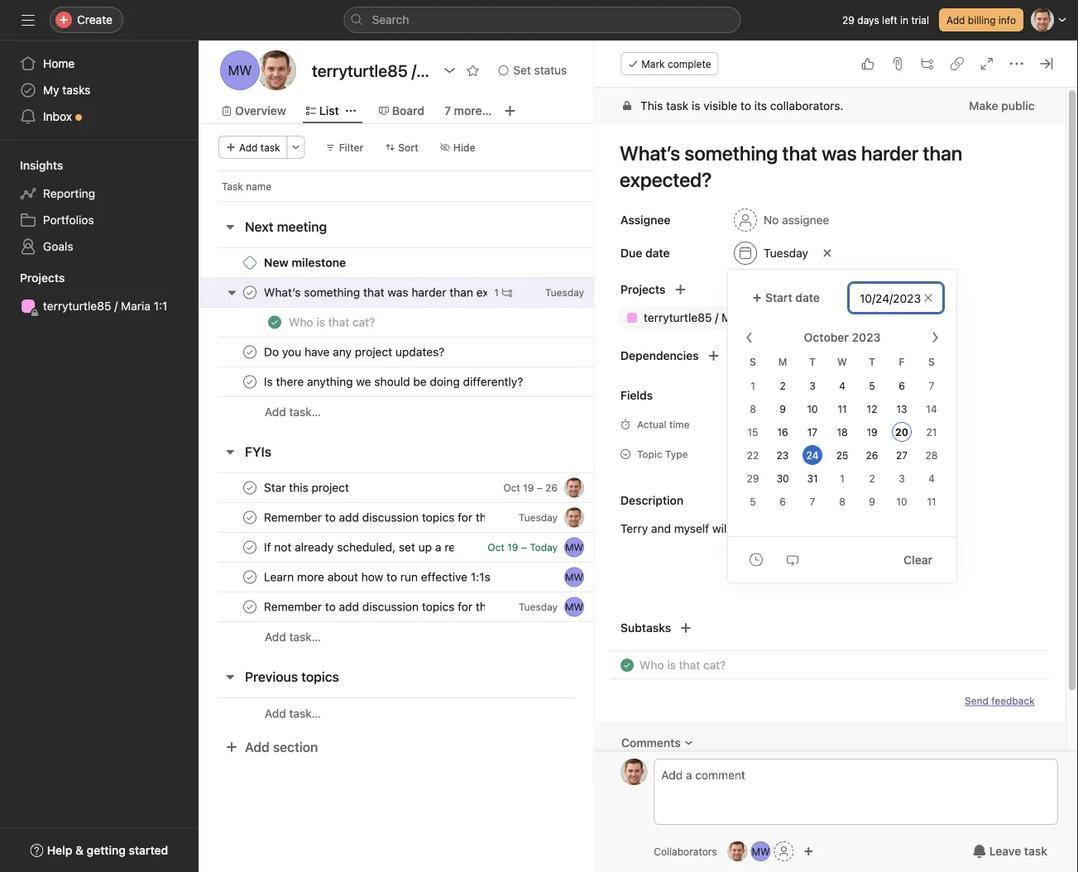 Task type: locate. For each thing, give the bounding box(es) containing it.
– inside if not already scheduled, set up a recurring 1:1 meeting in your calendar cell
[[521, 542, 527, 553]]

0 vertical spatial –
[[537, 482, 543, 494]]

2 completed checkbox from the top
[[240, 537, 260, 557]]

0 vertical spatial 8
[[750, 403, 756, 415]]

0 vertical spatial task
[[666, 99, 689, 113]]

0 horizontal spatial 3
[[809, 380, 816, 392]]

add to starred image
[[466, 64, 479, 77]]

0 vertical spatial collapse task list for this section image
[[223, 445, 237, 458]]

task
[[666, 99, 689, 113], [261, 142, 280, 153], [1024, 844, 1048, 858]]

1 horizontal spatial start
[[850, 418, 873, 429]]

completed checkbox inside the star this project cell
[[240, 478, 260, 498]]

collapse task list for this section image left fyis at the left bottom of the page
[[223, 445, 237, 458]]

1 horizontal spatial s
[[929, 356, 935, 367]]

1 vertical spatial add task…
[[265, 630, 321, 644]]

next meeting button
[[245, 212, 327, 242]]

completed image for completed option in the learn more about how to run effective 1:1s cell
[[240, 567, 260, 587]]

s down 'next month' image
[[929, 356, 935, 367]]

completed image
[[240, 283, 260, 302], [265, 312, 285, 332], [240, 372, 260, 392], [240, 478, 260, 498], [240, 537, 260, 557], [240, 567, 260, 587]]

leave task button
[[962, 837, 1058, 866]]

Task Name text field
[[609, 134, 1046, 199]]

terryturtle85 down "add to projects" image
[[644, 311, 712, 324]]

main content
[[594, 88, 1066, 815]]

projects inside what's something that was harder than expected? dialog
[[621, 283, 666, 296]]

task for leave
[[1024, 844, 1048, 858]]

add time image
[[750, 553, 763, 566]]

0 horizontal spatial 26
[[545, 482, 558, 494]]

hide button
[[433, 136, 483, 159]]

projects down goals
[[20, 271, 65, 285]]

Completed checkbox
[[240, 283, 260, 302], [265, 312, 285, 332], [240, 342, 260, 362], [240, 372, 260, 392], [240, 508, 260, 528], [240, 597, 260, 617], [618, 655, 637, 675]]

oct up oct 19 – today
[[503, 482, 520, 494]]

attachments: add a file to this task, what's something that was harder than expected? image
[[891, 57, 904, 70]]

29 days left in trial
[[842, 14, 929, 26]]

header fyis tree grid
[[199, 473, 655, 652]]

add task… button for next meeting
[[265, 403, 321, 421]]

0 vertical spatial 6
[[899, 380, 905, 392]]

1 collapse task list for this section image from the top
[[223, 445, 237, 458]]

0 vertical spatial 5
[[869, 380, 875, 392]]

2 t from the left
[[869, 356, 875, 367]]

tt inside remember to add discussion topics for the next meeting cell
[[568, 512, 581, 523]]

set to repeat image
[[786, 553, 799, 566]]

0 horizontal spatial terryturtle85
[[43, 299, 111, 313]]

add left billing on the top of page
[[947, 14, 965, 26]]

start inside button
[[850, 418, 873, 429]]

26 up the today at the bottom
[[545, 482, 558, 494]]

mw button inside remember to add discussion topics for the next meeting cell
[[564, 597, 584, 617]]

add up previous
[[265, 630, 286, 644]]

1 horizontal spatial /
[[715, 311, 719, 324]]

terryturtle85 / maria 1:1
[[43, 299, 167, 313], [644, 311, 768, 324]]

make public button
[[959, 91, 1046, 121]]

topic type
[[637, 449, 688, 460]]

0 horizontal spatial 1:1
[[154, 299, 167, 313]]

due date
[[621, 246, 670, 260]]

completed checkbox inside if not already scheduled, set up a recurring 1:1 meeting in your calendar cell
[[240, 537, 260, 557]]

– up the today at the bottom
[[537, 482, 543, 494]]

29 for 29
[[747, 473, 759, 484]]

8 up important
[[839, 496, 846, 508]]

1 left move tasks between sections image
[[494, 287, 499, 298]]

tt button right collaborators
[[728, 842, 748, 861]]

tt button inside remember to add discussion topics for the next meeting cell
[[564, 508, 584, 528]]

tt up overview
[[268, 62, 285, 78]]

task right leave
[[1024, 844, 1048, 858]]

0 vertical spatial 11
[[838, 403, 847, 415]]

close details image
[[1040, 57, 1053, 70]]

0 horizontal spatial task
[[261, 142, 280, 153]]

7 up 14 at the right top of the page
[[929, 380, 935, 392]]

t down october
[[809, 356, 816, 367]]

/ up add dependencies image
[[715, 311, 719, 324]]

0 vertical spatial add task… button
[[265, 403, 321, 421]]

start down the 12
[[850, 418, 873, 429]]

/ inside what's something that was harder than expected? dialog
[[715, 311, 719, 324]]

home
[[43, 57, 75, 70]]

add task… button
[[265, 403, 321, 421], [265, 628, 321, 646], [265, 705, 321, 723]]

1 vertical spatial 5
[[750, 496, 756, 508]]

maria down goals link
[[121, 299, 150, 313]]

hide
[[453, 142, 475, 153]]

–
[[537, 482, 543, 494], [521, 542, 527, 553]]

add task… button up previous topics "button"
[[265, 628, 321, 646]]

2 horizontal spatial 7
[[929, 380, 935, 392]]

tuesday inside dropdown button
[[764, 246, 809, 260]]

– inside the star this project cell
[[537, 482, 543, 494]]

2 add task… row from the top
[[199, 621, 655, 652]]

0 horizontal spatial to
[[741, 99, 752, 113]]

main content containing this task is visible to its collaborators.
[[594, 88, 1066, 815]]

0 horizontal spatial terryturtle85 / maria 1:1
[[43, 299, 167, 313]]

21
[[926, 427, 937, 438]]

12
[[867, 403, 877, 415]]

0 vertical spatial 29
[[842, 14, 855, 26]]

1:1 up previous month image
[[755, 311, 768, 324]]

add task… row
[[199, 396, 655, 427], [199, 621, 655, 652], [199, 698, 655, 729]]

4 down 28 on the right of the page
[[929, 473, 935, 484]]

add task… inside the header fyis tree grid
[[265, 630, 321, 644]]

move tasks between sections image
[[522, 288, 532, 297]]

tt inside the star this project cell
[[568, 482, 581, 494]]

task left more actions "image"
[[261, 142, 280, 153]]

completed image inside the who is that cat? cell
[[265, 312, 285, 332]]

– for today
[[521, 542, 527, 553]]

11 up subject. at the right bottom of page
[[927, 496, 936, 508]]

Star this project text field
[[261, 480, 354, 496]]

completed image for completed option in if not already scheduled, set up a recurring 1:1 meeting in your calendar cell
[[240, 537, 260, 557]]

add task… button up section
[[265, 705, 321, 723]]

7
[[444, 104, 451, 118], [929, 380, 935, 392], [810, 496, 815, 508]]

0 vertical spatial 26
[[866, 450, 878, 461]]

Completed milestone checkbox
[[243, 256, 257, 269]]

1:1 inside what's something that was harder than expected? dialog
[[755, 311, 768, 324]]

and
[[652, 522, 671, 535]]

task… inside the header fyis tree grid
[[289, 630, 321, 644]]

2 s from the left
[[929, 356, 935, 367]]

completed image inside the star this project cell
[[240, 478, 260, 498]]

7 inside dropdown button
[[444, 104, 451, 118]]

add section button
[[218, 732, 325, 762]]

1 horizontal spatial terryturtle85 / maria 1:1
[[644, 311, 768, 324]]

0 vertical spatial oct
[[503, 482, 520, 494]]

0 horizontal spatial 1
[[494, 287, 499, 298]]

1 vertical spatial start
[[850, 418, 873, 429]]

1 vertical spatial 29
[[747, 473, 759, 484]]

collapse task list for this section image
[[223, 445, 237, 458], [223, 670, 237, 684]]

collapse task list for this section image for the header fyis tree grid
[[223, 445, 237, 458]]

– left the today at the bottom
[[521, 542, 527, 553]]

make
[[969, 99, 999, 113]]

inbox link
[[10, 103, 189, 130]]

1 vertical spatial task
[[261, 142, 280, 153]]

oct for oct 19 – 26
[[503, 482, 520, 494]]

task left is
[[666, 99, 689, 113]]

tt button right oct 19 – 26
[[564, 478, 584, 498]]

full screen image
[[981, 57, 994, 70]]

2 vertical spatial 7
[[810, 496, 815, 508]]

Due date text field
[[849, 283, 943, 313]]

completed image inside learn more about how to run effective 1:1s cell
[[240, 567, 260, 587]]

terryturtle85 / maria 1:1 down goals link
[[43, 299, 167, 313]]

star this project cell
[[199, 473, 595, 503]]

0 vertical spatial to
[[741, 99, 752, 113]]

add tab image
[[503, 104, 517, 118]]

tuesday up the today at the bottom
[[519, 512, 558, 523]]

9
[[780, 403, 786, 415], [869, 496, 875, 508]]

0 likes. click to like this task image
[[861, 57, 875, 70]]

tuesday
[[764, 246, 809, 260], [545, 287, 584, 298], [519, 512, 558, 523], [519, 601, 558, 613]]

inbox
[[43, 110, 72, 123]]

0 horizontal spatial 19
[[507, 542, 518, 553]]

oct inside if not already scheduled, set up a recurring 1:1 meeting in your calendar cell
[[488, 542, 505, 553]]

october 2023 button
[[793, 323, 908, 353]]

0 vertical spatial add task…
[[265, 405, 321, 419]]

/
[[114, 299, 118, 313], [715, 311, 719, 324]]

s down previous month image
[[750, 356, 756, 367]]

insights
[[20, 158, 63, 172]]

projects button down due date on the right of page
[[594, 278, 666, 301]]

27
[[896, 450, 908, 461]]

add task…
[[265, 405, 321, 419], [265, 630, 321, 644], [265, 707, 321, 720]]

1 down 25
[[840, 473, 845, 484]]

make public
[[969, 99, 1035, 113]]

19 for tt
[[523, 482, 534, 494]]

9 up 16
[[780, 403, 786, 415]]

terryturtle85 down goals
[[43, 299, 111, 313]]

add task… inside header next meeting tree grid
[[265, 405, 321, 419]]

today
[[530, 542, 558, 553]]

2023
[[852, 331, 881, 344]]

1 s from the left
[[750, 356, 756, 367]]

tt right oct 19 – 26
[[568, 482, 581, 494]]

2 vertical spatial task…
[[289, 707, 321, 720]]

add up fyis at the left bottom of the page
[[265, 405, 286, 419]]

1 vertical spatial completed checkbox
[[240, 537, 260, 557]]

0 vertical spatial add task… row
[[199, 396, 655, 427]]

1 inside 1 button
[[494, 287, 499, 298]]

0 horizontal spatial maria
[[121, 299, 150, 313]]

task… for fyis
[[289, 630, 321, 644]]

0 horizontal spatial start
[[765, 291, 793, 305]]

task
[[222, 180, 243, 192]]

task… up previous topics
[[289, 630, 321, 644]]

next month image
[[928, 331, 942, 344]]

0 horizontal spatial projects
[[20, 271, 65, 285]]

info
[[999, 14, 1016, 26]]

completed image inside is there anything we should be doing differently? cell
[[240, 372, 260, 392]]

0 vertical spatial remember to add discussion topics for the next meeting cell
[[199, 502, 595, 533]]

tuesday inside what's something that was harder than expected? cell
[[545, 287, 584, 298]]

1 add task… row from the top
[[199, 396, 655, 427]]

0 vertical spatial 19
[[867, 427, 878, 438]]

add billing info button
[[939, 8, 1024, 31]]

2 vertical spatial task
[[1024, 844, 1048, 858]]

task inside "main content"
[[666, 99, 689, 113]]

0 vertical spatial 2
[[780, 380, 786, 392]]

/ down goals link
[[114, 299, 118, 313]]

2 up important
[[869, 473, 875, 484]]

0 vertical spatial 9
[[780, 403, 786, 415]]

collaborators.
[[771, 99, 844, 113]]

oct inside the star this project cell
[[503, 482, 520, 494]]

0 horizontal spatial terryturtle85 / maria 1:1 link
[[10, 293, 189, 319]]

previous topics button
[[245, 662, 339, 692]]

terryturtle85 / maria 1:1 link down goals link
[[10, 293, 189, 319]]

19 for mw
[[507, 542, 518, 553]]

oct left the today at the bottom
[[488, 542, 505, 553]]

leave task
[[989, 844, 1048, 858]]

29 left days
[[842, 14, 855, 26]]

2 add task… button from the top
[[265, 628, 321, 646]]

tt left terry
[[568, 512, 581, 523]]

remember to add discussion topics for the next meeting cell
[[199, 502, 595, 533], [199, 592, 595, 622]]

tuesday right move tasks between sections image
[[545, 287, 584, 298]]

1 horizontal spatial 8
[[839, 496, 846, 508]]

1 add task… from the top
[[265, 405, 321, 419]]

tt down the comments on the bottom of page
[[628, 766, 640, 778]]

terry and myself will meet to discuss an important subject.
[[621, 522, 934, 535]]

1 horizontal spatial task
[[666, 99, 689, 113]]

remember to add discussion topics for the next meeting cell up "if not already scheduled, set up a recurring 1:1 meeting in your calendar" text field
[[199, 502, 595, 533]]

learn more about how to run effective 1:1s cell
[[199, 562, 595, 592]]

terryturtle85 / maria 1:1 link inside what's something that was harder than expected? dialog
[[618, 306, 888, 329]]

help & getting started
[[47, 844, 168, 857]]

start inside 'button'
[[765, 291, 793, 305]]

task… up section
[[289, 707, 321, 720]]

0 vertical spatial task…
[[289, 405, 321, 419]]

add task… row for fyis
[[199, 621, 655, 652]]

2 vertical spatial add task… button
[[265, 705, 321, 723]]

my tasks link
[[10, 77, 189, 103]]

getting
[[87, 844, 126, 857]]

2 horizontal spatial task
[[1024, 844, 1048, 858]]

1 vertical spatial 7
[[929, 380, 935, 392]]

0 horizontal spatial 9
[[780, 403, 786, 415]]

list link
[[306, 102, 339, 120]]

tt right collaborators
[[731, 846, 744, 857]]

0 horizontal spatial 7
[[444, 104, 451, 118]]

projects element
[[0, 263, 199, 323]]

19 down the 12
[[867, 427, 878, 438]]

0 horizontal spatial –
[[521, 542, 527, 553]]

1 vertical spatial 8
[[839, 496, 846, 508]]

0 vertical spatial 10
[[807, 403, 818, 415]]

Do you have any project updates? text field
[[261, 344, 450, 360]]

insights element
[[0, 151, 199, 263]]

2 task… from the top
[[289, 630, 321, 644]]

maria up previous month image
[[722, 311, 752, 324]]

terryturtle85 inside the projects element
[[43, 299, 111, 313]]

1 vertical spatial task…
[[289, 630, 321, 644]]

add task… up section
[[265, 707, 321, 720]]

task… inside header next meeting tree grid
[[289, 405, 321, 419]]

3 completed checkbox from the top
[[240, 567, 260, 587]]

add dependencies image
[[707, 349, 721, 362]]

– for 26
[[537, 482, 543, 494]]

completed checkbox for oct 19 – today
[[240, 537, 260, 557]]

mw inside learn more about how to run effective 1:1s cell
[[565, 571, 583, 583]]

19 left the today at the bottom
[[507, 542, 518, 553]]

1 horizontal spatial 11
[[927, 496, 936, 508]]

projects down due date on the right of page
[[621, 283, 666, 296]]

complete
[[668, 58, 711, 70]]

13
[[897, 403, 907, 415]]

1 vertical spatial 4
[[929, 473, 935, 484]]

remember to add discussion topics for the next meeting cell down learn more about how to run effective 1:1s text field
[[199, 592, 595, 622]]

add task… up fyis button
[[265, 405, 321, 419]]

1 vertical spatial 1
[[751, 380, 755, 392]]

what's something that was harder than expected? cell
[[199, 277, 595, 308]]

6 down 30
[[780, 496, 786, 508]]

terryturtle85
[[43, 299, 111, 313], [644, 311, 712, 324]]

f
[[899, 356, 905, 367]]

hide sidebar image
[[22, 13, 35, 26]]

Who is that cat? text field
[[285, 314, 380, 331]]

to right 'meet'
[[763, 522, 774, 535]]

comments
[[622, 736, 681, 750]]

assignee
[[621, 213, 671, 227]]

1 vertical spatial add task… row
[[199, 621, 655, 652]]

1 up 15
[[751, 380, 755, 392]]

mw button inside learn more about how to run effective 1:1s cell
[[564, 567, 584, 587]]

add task… up previous topics "button"
[[265, 630, 321, 644]]

1 horizontal spatial terryturtle85
[[644, 311, 712, 324]]

0 horizontal spatial 11
[[838, 403, 847, 415]]

0 horizontal spatial s
[[750, 356, 756, 367]]

0 horizontal spatial /
[[114, 299, 118, 313]]

3 add task… from the top
[[265, 707, 321, 720]]

to left the its
[[741, 99, 752, 113]]

1 horizontal spatial 29
[[842, 14, 855, 26]]

clear button
[[893, 545, 943, 575]]

6 up 13 at the top right of page
[[899, 380, 905, 392]]

3 up 17
[[809, 380, 816, 392]]

1 vertical spatial –
[[521, 542, 527, 553]]

1 horizontal spatial 1:1
[[755, 311, 768, 324]]

terryturtle85 / maria 1:1 link up previous month image
[[618, 306, 888, 329]]

fields
[[621, 389, 653, 402]]

add task… row for next meeting
[[199, 396, 655, 427]]

9 up important
[[869, 496, 875, 508]]

my tasks
[[43, 83, 91, 97]]

add or remove collaborators image
[[804, 847, 814, 856]]

this
[[641, 99, 663, 113]]

mw button inside if not already scheduled, set up a recurring 1:1 meeting in your calendar cell
[[564, 537, 584, 557]]

tuesday down no assignee dropdown button
[[764, 246, 809, 260]]

completed checkbox inside what's something that was harder than expected? cell
[[240, 283, 260, 302]]

overview link
[[222, 102, 286, 120]]

19 up oct 19 – today
[[523, 482, 534, 494]]

0 horizontal spatial 8
[[750, 403, 756, 415]]

1 horizontal spatial 1
[[751, 380, 755, 392]]

0 vertical spatial start
[[765, 291, 793, 305]]

completed checkbox inside learn more about how to run effective 1:1s cell
[[240, 567, 260, 587]]

completed checkbox inside do you have any project updates? cell
[[240, 342, 260, 362]]

oct 19 – today
[[488, 542, 558, 553]]

26 right 25
[[866, 450, 878, 461]]

do you have any project updates? cell
[[199, 337, 595, 367]]

1 horizontal spatial projects
[[621, 283, 666, 296]]

7 left more…
[[444, 104, 451, 118]]

Completed checkbox
[[240, 478, 260, 498], [240, 537, 260, 557], [240, 567, 260, 587]]

1 add task… button from the top
[[265, 403, 321, 421]]

add up add section button at the bottom left of the page
[[265, 707, 286, 720]]

completed image for do you have any project updates? "text box"
[[240, 342, 260, 362]]

maria inside what's something that was harder than expected? dialog
[[722, 311, 752, 324]]

task… for next meeting
[[289, 405, 321, 419]]

task… up the star this project text field
[[289, 405, 321, 419]]

1 horizontal spatial projects button
[[594, 278, 666, 301]]

actual
[[637, 419, 667, 430]]

2 collapse task list for this section image from the top
[[223, 670, 237, 684]]

completed checkbox for oct 19 – 26
[[240, 478, 260, 498]]

8
[[750, 403, 756, 415], [839, 496, 846, 508]]

19
[[867, 427, 878, 438], [523, 482, 534, 494], [507, 542, 518, 553]]

2 down m
[[780, 380, 786, 392]]

mw inside if not already scheduled, set up a recurring 1:1 meeting in your calendar cell
[[565, 542, 583, 553]]

1 task… from the top
[[289, 405, 321, 419]]

projects button down goals
[[0, 270, 65, 286]]

26 inside the star this project cell
[[545, 482, 558, 494]]

tt button left terry
[[564, 508, 584, 528]]

completed image
[[240, 342, 260, 362], [240, 508, 260, 528], [240, 597, 260, 617], [618, 655, 637, 675]]

3
[[809, 380, 816, 392], [899, 473, 905, 484]]

1 horizontal spatial 6
[[899, 380, 905, 392]]

8 up 15
[[750, 403, 756, 415]]

create
[[77, 13, 113, 26]]

completed image inside do you have any project updates? cell
[[240, 342, 260, 362]]

completed image for completed checkbox in the is there anything we should be doing differently? cell
[[240, 372, 260, 392]]

new milestone cell
[[199, 247, 595, 278]]

tt button down the comments on the bottom of page
[[621, 759, 647, 785]]

1 horizontal spatial 9
[[869, 496, 875, 508]]

add task… button up fyis button
[[265, 403, 321, 421]]

19 inside if not already scheduled, set up a recurring 1:1 meeting in your calendar cell
[[507, 542, 518, 553]]

7 down 31
[[810, 496, 815, 508]]

11 up 18
[[838, 403, 847, 415]]

add task… for fyis
[[265, 630, 321, 644]]

no assignee button
[[727, 205, 837, 235]]

2 vertical spatial add task… row
[[199, 698, 655, 729]]

filter
[[339, 142, 364, 153]]

board
[[392, 104, 425, 118]]

portfolios link
[[10, 207, 189, 233]]

1 vertical spatial remember to add discussion topics for the next meeting cell
[[199, 592, 595, 622]]

global element
[[0, 41, 199, 140]]

1 horizontal spatial t
[[869, 356, 875, 367]]

add subtasks image
[[680, 621, 693, 635]]

start left "date"
[[765, 291, 793, 305]]

terryturtle85 / maria 1:1 inside what's something that was harder than expected? dialog
[[644, 311, 768, 324]]

0 vertical spatial 1
[[494, 287, 499, 298]]

2 add task… from the top
[[265, 630, 321, 644]]

0 vertical spatial 3
[[809, 380, 816, 392]]

29 down 22
[[747, 473, 759, 484]]

terryturtle85 / maria 1:1 link inside the projects element
[[10, 293, 189, 319]]

1:1 inside the projects element
[[154, 299, 167, 313]]

0 vertical spatial 7
[[444, 104, 451, 118]]

collapse task list for this section image left previous
[[223, 670, 237, 684]]

1:1 left the collapse subtask list for the task what's something that was harder than expected? "icon"
[[154, 299, 167, 313]]

completed image for completed checkbox inside the the who is that cat? cell
[[265, 312, 285, 332]]

10 up subject. at the right bottom of page
[[897, 496, 907, 508]]

row
[[218, 200, 594, 202], [199, 247, 655, 278], [199, 277, 655, 308], [199, 307, 655, 338], [199, 337, 655, 367], [199, 367, 655, 397], [199, 473, 655, 503], [199, 502, 655, 533], [199, 532, 655, 563], [199, 592, 655, 622]]

completed image inside if not already scheduled, set up a recurring 1:1 meeting in your calendar cell
[[240, 537, 260, 557]]

oct
[[503, 482, 520, 494], [488, 542, 505, 553]]

0 horizontal spatial projects button
[[0, 270, 65, 286]]

3 down "27"
[[899, 473, 905, 484]]

0 vertical spatial 4
[[839, 380, 846, 392]]

4 down w
[[839, 380, 846, 392]]

1 t from the left
[[809, 356, 816, 367]]

5 up the 12
[[869, 380, 875, 392]]

1 completed checkbox from the top
[[240, 478, 260, 498]]

mw button
[[564, 537, 584, 557], [564, 567, 584, 587], [564, 597, 584, 617], [751, 842, 771, 861]]

None text field
[[308, 55, 435, 85]]

terryturtle85 / maria 1:1 down "add to projects" image
[[644, 311, 768, 324]]

10 up 17
[[807, 403, 818, 415]]

remove image
[[868, 311, 881, 324]]

17
[[807, 427, 818, 438]]

collapse task list for this section image for third add task… "row"
[[223, 670, 237, 684]]

0 horizontal spatial 10
[[807, 403, 818, 415]]

set
[[513, 63, 531, 77]]

1 horizontal spatial 2
[[869, 473, 875, 484]]

is there anything we should be doing differently? cell
[[199, 367, 595, 397]]

add task… for next meeting
[[265, 405, 321, 419]]

collapse subtask list for the task what's something that was harder than expected? image
[[225, 286, 238, 299]]

to
[[741, 99, 752, 113], [763, 522, 774, 535]]

5 up 'meet'
[[750, 496, 756, 508]]

0 horizontal spatial 2
[[780, 380, 786, 392]]

t down the "2023" at the top right
[[869, 356, 875, 367]]

24
[[806, 450, 819, 461]]

0 horizontal spatial 6
[[780, 496, 786, 508]]

start for start date
[[765, 291, 793, 305]]

m
[[778, 356, 787, 367]]

previous
[[245, 669, 298, 685]]

19 inside the star this project cell
[[523, 482, 534, 494]]

add subtask image
[[921, 57, 934, 70]]



Task type: vqa. For each thing, say whether or not it's contained in the screenshot.
THE PORTFOLIOS inside the Insights element
no



Task type: describe. For each thing, give the bounding box(es) containing it.
no assignee
[[764, 213, 830, 227]]

left
[[882, 14, 898, 26]]

tab actions image
[[346, 106, 356, 116]]

1 vertical spatial 2
[[869, 473, 875, 484]]

next
[[245, 219, 274, 235]]

search list box
[[344, 7, 741, 33]]

create button
[[50, 7, 123, 33]]

terryturtle85 / maria 1:1 inside the projects element
[[43, 299, 167, 313]]

start for start timer
[[850, 418, 873, 429]]

myself
[[675, 522, 710, 535]]

add task… button for fyis
[[265, 628, 321, 646]]

task for add
[[261, 142, 280, 153]]

completed image for completed checkbox inside the what's something that was harder than expected? cell
[[240, 283, 260, 302]]

23
[[777, 450, 789, 461]]

New milestone text field
[[261, 254, 351, 271]]

in
[[900, 14, 909, 26]]

0 horizontal spatial 5
[[750, 496, 756, 508]]

1 horizontal spatial 26
[[866, 450, 878, 461]]

add section
[[245, 739, 318, 755]]

14
[[926, 403, 937, 415]]

add task button
[[218, 136, 288, 159]]

task name
[[222, 180, 271, 192]]

clear due date image
[[923, 293, 933, 303]]

completed image for completed option within the star this project cell
[[240, 478, 260, 498]]

1 horizontal spatial 5
[[869, 380, 875, 392]]

mw row
[[199, 562, 655, 592]]

1 horizontal spatial 4
[[929, 473, 935, 484]]

1 vertical spatial 9
[[869, 496, 875, 508]]

completed checkbox inside what's something that was harder than expected? dialog
[[618, 655, 637, 675]]

send
[[965, 695, 989, 707]]

timer
[[876, 418, 901, 429]]

1 horizontal spatial 3
[[899, 473, 905, 484]]

Remember to add discussion topics for the next meeting text field
[[261, 509, 486, 526]]

add to projects image
[[674, 283, 687, 296]]

meeting
[[277, 219, 327, 235]]

mark complete
[[642, 58, 711, 70]]

mw inside what's something that was harder than expected? dialog
[[752, 846, 770, 857]]

feedback
[[992, 695, 1035, 707]]

previous topics
[[245, 669, 339, 685]]

3 task… from the top
[[289, 707, 321, 720]]

start date button
[[741, 283, 836, 313]]

search
[[372, 13, 409, 26]]

add inside the header fyis tree grid
[[265, 630, 286, 644]]

oct 19 – 26
[[503, 482, 558, 494]]

tuesday down the today at the bottom
[[519, 601, 558, 613]]

start timer
[[850, 418, 901, 429]]

reporting
[[43, 187, 95, 200]]

What's something that was harder than expected? text field
[[261, 284, 488, 301]]

if not already scheduled, set up a recurring 1:1 meeting in your calendar cell
[[199, 532, 595, 563]]

sort button
[[378, 136, 426, 159]]

completed checkbox inside is there anything we should be doing differently? cell
[[240, 372, 260, 392]]

portfolios
[[43, 213, 94, 227]]

filter button
[[318, 136, 371, 159]]

collapse task list for this section image
[[223, 220, 237, 233]]

Remember to add discussion topics for the next meeting text field
[[261, 599, 486, 615]]

25
[[836, 450, 848, 461]]

1 button
[[491, 284, 515, 301]]

tuesday button
[[727, 238, 816, 268]]

header next meeting tree grid
[[199, 247, 655, 427]]

date
[[796, 291, 820, 305]]

next meeting
[[245, 219, 327, 235]]

time
[[670, 419, 690, 430]]

subtasks
[[621, 621, 671, 635]]

add inside header next meeting tree grid
[[265, 405, 286, 419]]

show options image
[[443, 64, 456, 77]]

an
[[821, 522, 834, 535]]

more actions image
[[291, 142, 301, 152]]

copy task link image
[[951, 57, 964, 70]]

0 horizontal spatial 4
[[839, 380, 846, 392]]

maria inside the projects element
[[121, 299, 150, 313]]

what's something that was harder than expected? dialog
[[594, 41, 1078, 872]]

terry
[[621, 522, 648, 535]]

row containing 1
[[199, 277, 655, 308]]

help
[[47, 844, 72, 857]]

completed milestone image
[[243, 256, 257, 269]]

3 add task… button from the top
[[265, 705, 321, 723]]

1 vertical spatial 6
[[780, 496, 786, 508]]

1 vertical spatial 11
[[927, 496, 936, 508]]

who is that cat? cell
[[199, 307, 595, 338]]

topics
[[301, 669, 339, 685]]

is
[[692, 99, 701, 113]]

oct for oct 19 – today
[[488, 542, 505, 553]]

add left section
[[245, 739, 270, 755]]

dependencies
[[621, 349, 699, 362]]

subject.
[[892, 522, 934, 535]]

previous month image
[[743, 331, 756, 344]]

2 horizontal spatial 19
[[867, 427, 878, 438]]

7 more… button
[[444, 102, 492, 120]]

october
[[804, 331, 849, 344]]

board link
[[379, 102, 425, 120]]

20
[[895, 427, 909, 438]]

3 add task… row from the top
[[199, 698, 655, 729]]

collaborators
[[654, 846, 717, 857]]

topic
[[637, 449, 663, 460]]

task for this
[[666, 99, 689, 113]]

1 vertical spatial to
[[763, 522, 774, 535]]

15
[[748, 427, 758, 438]]

home link
[[10, 50, 189, 77]]

completed image for remember to add discussion topics for the next meeting text field
[[240, 597, 260, 617]]

list
[[319, 104, 339, 118]]

type
[[666, 449, 688, 460]]

send feedback link
[[965, 693, 1035, 708]]

task name row
[[199, 170, 655, 201]]

days
[[858, 14, 879, 26]]

/ inside the projects element
[[114, 299, 118, 313]]

fields button
[[594, 384, 653, 407]]

meet
[[733, 522, 760, 535]]

help & getting started button
[[20, 836, 179, 866]]

If not already scheduled, set up a recurring 1:1 meeting in your calendar text field
[[261, 539, 455, 556]]

subtasks button
[[594, 615, 671, 641]]

important
[[837, 522, 889, 535]]

1 remember to add discussion topics for the next meeting cell from the top
[[199, 502, 595, 533]]

more actions for this task image
[[1010, 57, 1024, 70]]

29 for 29 days left in trial
[[842, 14, 855, 26]]

add inside button
[[947, 14, 965, 26]]

billing
[[968, 14, 996, 26]]

2 remember to add discussion topics for the next meeting cell from the top
[[199, 592, 595, 622]]

started
[[129, 844, 168, 857]]

insights button
[[0, 157, 63, 174]]

30
[[777, 473, 789, 484]]

set status
[[513, 63, 567, 77]]

goals link
[[10, 233, 189, 260]]

more…
[[454, 104, 492, 118]]

completed image for remember to add discussion topics for the next meeting text box
[[240, 508, 260, 528]]

Learn more about how to run effective 1:1s text field
[[261, 569, 495, 585]]

terryturtle85 inside what's something that was harder than expected? dialog
[[644, 311, 712, 324]]

completed checkbox inside the who is that cat? cell
[[265, 312, 285, 332]]

name
[[246, 180, 271, 192]]

description
[[621, 494, 684, 507]]

goals
[[43, 240, 73, 253]]

leave
[[989, 844, 1021, 858]]

public
[[1002, 99, 1035, 113]]

start date
[[765, 291, 820, 305]]

main content inside what's something that was harder than expected? dialog
[[594, 88, 1066, 815]]

tt button inside the star this project cell
[[564, 478, 584, 498]]

Task Name text field
[[640, 656, 726, 674]]

add down overview link
[[239, 142, 258, 153]]

add billing info
[[947, 14, 1016, 26]]

clear
[[904, 553, 933, 566]]

clear due date image
[[823, 248, 833, 258]]

overview
[[235, 104, 286, 118]]

16
[[777, 427, 788, 438]]

2 vertical spatial 1
[[840, 473, 845, 484]]

31
[[807, 473, 818, 484]]

1 vertical spatial 10
[[897, 496, 907, 508]]

22
[[747, 450, 759, 461]]

7 more…
[[444, 104, 492, 118]]

fyis button
[[245, 437, 271, 467]]

visible
[[704, 99, 738, 113]]

Is there anything we should be doing differently? text field
[[261, 374, 528, 390]]



